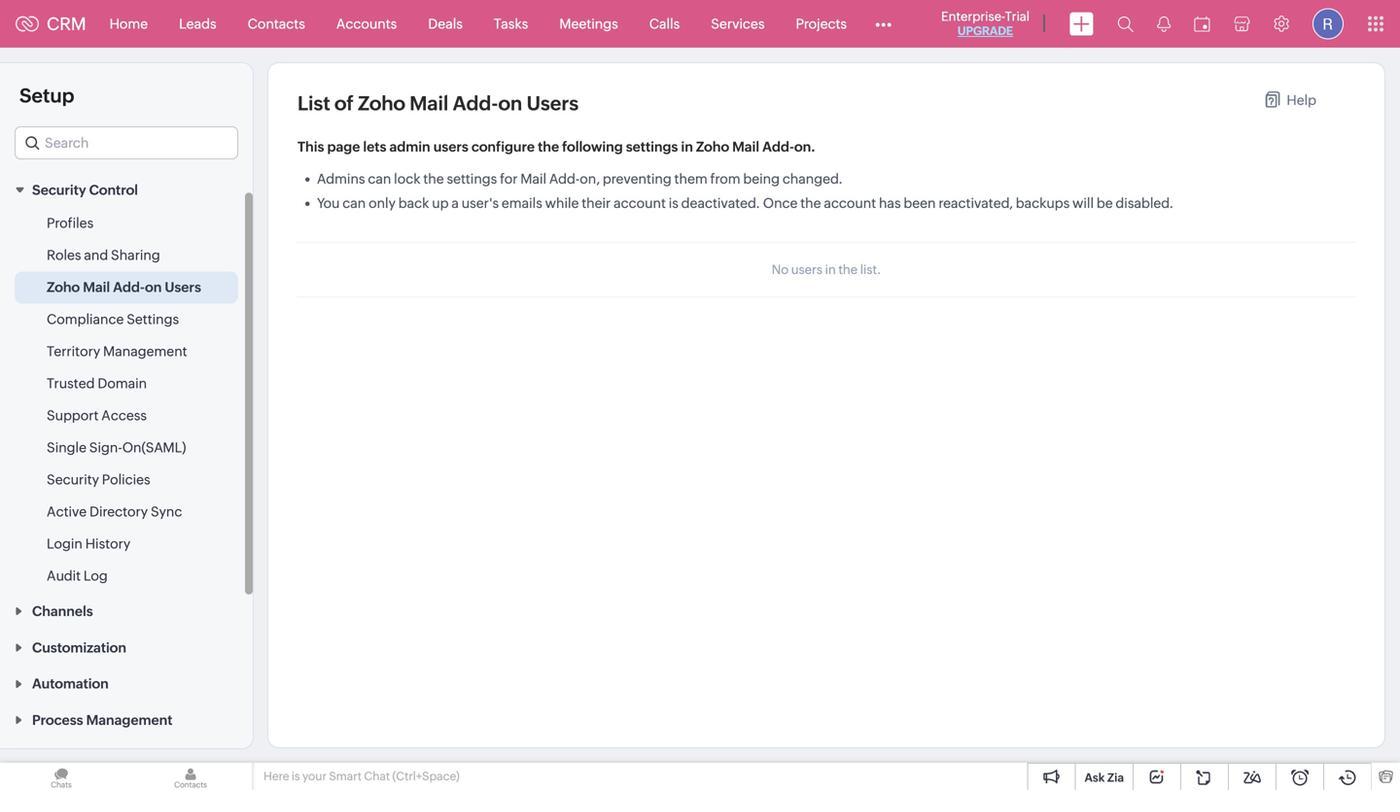 Task type: locate. For each thing, give the bounding box(es) containing it.
users right admin
[[434, 139, 469, 155]]

security up active
[[47, 472, 99, 488]]

security for security policies
[[47, 472, 99, 488]]

1 account from the left
[[614, 196, 666, 211]]

territory management
[[47, 344, 187, 360]]

compliance
[[47, 312, 124, 328]]

add-
[[453, 92, 499, 115], [763, 139, 795, 155], [550, 171, 580, 187], [113, 280, 145, 295]]

here
[[264, 770, 289, 784]]

2 vertical spatial zoho
[[47, 280, 80, 295]]

zoho up from
[[696, 139, 730, 155]]

Search text field
[[16, 127, 237, 159]]

1 horizontal spatial account
[[824, 196, 877, 211]]

accounts
[[336, 16, 397, 32]]

1 vertical spatial users
[[792, 263, 823, 277]]

process management
[[32, 713, 173, 729]]

backups
[[1016, 196, 1070, 211]]

profiles
[[47, 216, 94, 231]]

in
[[681, 139, 693, 155], [826, 263, 836, 277]]

crm link
[[16, 14, 86, 34]]

process management button
[[0, 702, 253, 738]]

territory
[[47, 344, 100, 360]]

zoho mail add-on users
[[47, 280, 201, 295]]

the
[[538, 139, 559, 155], [424, 171, 444, 187], [801, 196, 822, 211], [839, 263, 858, 277]]

add- up being
[[763, 139, 795, 155]]

1 vertical spatial in
[[826, 263, 836, 277]]

trusted domain link
[[47, 374, 147, 394]]

process
[[32, 713, 83, 729]]

security for security control
[[32, 183, 86, 198]]

audit log link
[[47, 567, 108, 586]]

territory management link
[[47, 342, 187, 362]]

0 horizontal spatial zoho
[[47, 280, 80, 295]]

preventing
[[603, 171, 672, 187]]

on up configure
[[499, 92, 523, 115]]

1 vertical spatial settings
[[447, 171, 497, 187]]

users inside security control region
[[165, 280, 201, 295]]

Other Modules field
[[863, 8, 905, 39]]

mail right for on the left
[[521, 171, 547, 187]]

account
[[614, 196, 666, 211], [824, 196, 877, 211]]

active directory sync
[[47, 505, 182, 520]]

management down settings
[[103, 344, 187, 360]]

lets
[[363, 139, 387, 155]]

users
[[527, 92, 579, 115], [165, 280, 201, 295]]

admins
[[317, 171, 365, 187]]

can
[[368, 171, 391, 187], [343, 196, 366, 211]]

0 horizontal spatial on
[[145, 280, 162, 295]]

1 vertical spatial security
[[47, 472, 99, 488]]

reactivated,
[[939, 196, 1014, 211]]

0 vertical spatial is
[[669, 196, 679, 211]]

management inside security control region
[[103, 344, 187, 360]]

can right you
[[343, 196, 366, 211]]

management for territory management
[[103, 344, 187, 360]]

management
[[103, 344, 187, 360], [86, 713, 173, 729]]

0 horizontal spatial account
[[614, 196, 666, 211]]

ask zia
[[1085, 772, 1125, 785]]

customization
[[32, 640, 126, 656]]

mail inside admins can lock the settings for mail add-on, preventing them from being changed. you can only back up a user's emails while their account is deactivated. once the account has been reactivated, backups will be disabled.
[[521, 171, 547, 187]]

support access link
[[47, 406, 147, 426]]

management for process management
[[86, 713, 173, 729]]

contacts image
[[129, 764, 252, 791]]

configure
[[472, 139, 535, 155]]

login
[[47, 537, 83, 552]]

security up profiles
[[32, 183, 86, 198]]

in up them
[[681, 139, 693, 155]]

account down preventing
[[614, 196, 666, 211]]

control
[[89, 183, 138, 198]]

1 horizontal spatial on
[[499, 92, 523, 115]]

1 vertical spatial is
[[292, 770, 300, 784]]

0 vertical spatial in
[[681, 139, 693, 155]]

settings inside admins can lock the settings for mail add-on, preventing them from being changed. you can only back up a user's emails while their account is deactivated. once the account has been reactivated, backups will be disabled.
[[447, 171, 497, 187]]

0 vertical spatial users
[[527, 92, 579, 115]]

0 horizontal spatial settings
[[447, 171, 497, 187]]

settings up user's
[[447, 171, 497, 187]]

users
[[434, 139, 469, 155], [792, 263, 823, 277]]

them
[[675, 171, 708, 187]]

0 horizontal spatial can
[[343, 196, 366, 211]]

and
[[84, 248, 108, 263]]

1 vertical spatial users
[[165, 280, 201, 295]]

management down automation dropdown button
[[86, 713, 173, 729]]

is left your
[[292, 770, 300, 784]]

users right the no
[[792, 263, 823, 277]]

being
[[744, 171, 780, 187]]

on up settings
[[145, 280, 162, 295]]

is inside admins can lock the settings for mail add-on, preventing them from being changed. you can only back up a user's emails while their account is deactivated. once the account has been reactivated, backups will be disabled.
[[669, 196, 679, 211]]

sign-
[[89, 440, 122, 456]]

security
[[32, 183, 86, 198], [47, 472, 99, 488]]

add- inside admins can lock the settings for mail add-on, preventing them from being changed. you can only back up a user's emails while their account is deactivated. once the account has been reactivated, backups will be disabled.
[[550, 171, 580, 187]]

0 horizontal spatial users
[[434, 139, 469, 155]]

is
[[669, 196, 679, 211], [292, 770, 300, 784]]

deals link
[[413, 0, 479, 47]]

profile image
[[1313, 8, 1344, 39]]

security inside security control dropdown button
[[32, 183, 86, 198]]

your
[[303, 770, 327, 784]]

mail inside security control region
[[83, 280, 110, 295]]

calendar image
[[1195, 16, 1211, 32]]

1 horizontal spatial zoho
[[358, 92, 406, 115]]

their
[[582, 196, 611, 211]]

access
[[101, 408, 147, 424]]

upgrade
[[958, 24, 1014, 37]]

the up up
[[424, 171, 444, 187]]

account left the has
[[824, 196, 877, 211]]

deactivated.
[[682, 196, 761, 211]]

0 vertical spatial security
[[32, 183, 86, 198]]

(ctrl+space)
[[393, 770, 460, 784]]

0 vertical spatial zoho
[[358, 92, 406, 115]]

roles and sharing
[[47, 248, 160, 263]]

0 horizontal spatial users
[[165, 280, 201, 295]]

in left list.
[[826, 263, 836, 277]]

1 vertical spatial management
[[86, 713, 173, 729]]

zoho mail add-on users link
[[47, 278, 201, 297]]

contacts
[[248, 16, 305, 32]]

home
[[110, 16, 148, 32]]

mail up being
[[733, 139, 760, 155]]

emails
[[502, 196, 543, 211]]

1 horizontal spatial is
[[669, 196, 679, 211]]

None field
[[15, 126, 238, 160]]

zoho down roles
[[47, 280, 80, 295]]

projects link
[[781, 0, 863, 47]]

single
[[47, 440, 87, 456]]

sync
[[151, 505, 182, 520]]

accounts link
[[321, 0, 413, 47]]

0 vertical spatial settings
[[626, 139, 678, 155]]

leads
[[179, 16, 217, 32]]

user's
[[462, 196, 499, 211]]

search image
[[1118, 16, 1134, 32]]

ask
[[1085, 772, 1105, 785]]

0 vertical spatial management
[[103, 344, 187, 360]]

zoho inside security control region
[[47, 280, 80, 295]]

1 horizontal spatial users
[[527, 92, 579, 115]]

setup
[[19, 85, 74, 107]]

is down them
[[669, 196, 679, 211]]

users up the this page lets admin users configure the following settings in zoho mail add-on.
[[527, 92, 579, 115]]

1 horizontal spatial users
[[792, 263, 823, 277]]

no users in the list.
[[772, 263, 882, 277]]

mail down and
[[83, 280, 110, 295]]

back
[[399, 196, 429, 211]]

this
[[298, 139, 324, 155]]

zoho right of on the top left
[[358, 92, 406, 115]]

1 vertical spatial on
[[145, 280, 162, 295]]

0 vertical spatial can
[[368, 171, 391, 187]]

disabled.
[[1116, 196, 1174, 211]]

security inside security control region
[[47, 472, 99, 488]]

settings up preventing
[[626, 139, 678, 155]]

of
[[335, 92, 354, 115]]

add- down the "sharing"
[[113, 280, 145, 295]]

users up settings
[[165, 280, 201, 295]]

on(saml)
[[122, 440, 186, 456]]

1 horizontal spatial settings
[[626, 139, 678, 155]]

tasks link
[[479, 0, 544, 47]]

add- up while
[[550, 171, 580, 187]]

can up only
[[368, 171, 391, 187]]

only
[[369, 196, 396, 211]]

1 vertical spatial zoho
[[696, 139, 730, 155]]

management inside dropdown button
[[86, 713, 173, 729]]

1 horizontal spatial in
[[826, 263, 836, 277]]

the left following
[[538, 139, 559, 155]]

sharing
[[111, 248, 160, 263]]

once
[[763, 196, 798, 211]]

history
[[85, 537, 131, 552]]



Task type: describe. For each thing, give the bounding box(es) containing it.
mail up admin
[[410, 92, 449, 115]]

enterprise-
[[942, 9, 1006, 24]]

calls link
[[634, 0, 696, 47]]

policies
[[102, 472, 150, 488]]

trial
[[1006, 9, 1030, 24]]

admin
[[390, 139, 431, 155]]

single sign-on(saml)
[[47, 440, 186, 456]]

on inside region
[[145, 280, 162, 295]]

0 horizontal spatial is
[[292, 770, 300, 784]]

2 account from the left
[[824, 196, 877, 211]]

automation button
[[0, 666, 253, 702]]

automation
[[32, 677, 109, 692]]

on.
[[795, 139, 816, 155]]

will
[[1073, 196, 1094, 211]]

active
[[47, 505, 87, 520]]

login history
[[47, 537, 131, 552]]

has
[[879, 196, 901, 211]]

customization button
[[0, 629, 253, 666]]

deals
[[428, 16, 463, 32]]

signals element
[[1146, 0, 1183, 48]]

profiles link
[[47, 214, 94, 233]]

projects
[[796, 16, 847, 32]]

2 horizontal spatial zoho
[[696, 139, 730, 155]]

leads link
[[164, 0, 232, 47]]

add- inside security control region
[[113, 280, 145, 295]]

channels button
[[0, 593, 253, 629]]

changed.
[[783, 171, 843, 187]]

1 horizontal spatial can
[[368, 171, 391, 187]]

roles and sharing link
[[47, 246, 160, 265]]

calls
[[650, 16, 680, 32]]

help
[[1287, 92, 1317, 108]]

create menu image
[[1070, 12, 1094, 36]]

here is your smart chat (ctrl+space)
[[264, 770, 460, 784]]

security control
[[32, 183, 138, 198]]

roles
[[47, 248, 81, 263]]

directory
[[89, 505, 148, 520]]

0 horizontal spatial in
[[681, 139, 693, 155]]

on,
[[580, 171, 600, 187]]

1 vertical spatial can
[[343, 196, 366, 211]]

admins can lock the settings for mail add-on, preventing them from being changed. you can only back up a user's emails while their account is deactivated. once the account has been reactivated, backups will be disabled.
[[317, 171, 1174, 211]]

security control button
[[0, 172, 253, 208]]

smart
[[329, 770, 362, 784]]

the left list.
[[839, 263, 858, 277]]

log
[[84, 569, 108, 584]]

chats image
[[0, 764, 123, 791]]

meetings link
[[544, 0, 634, 47]]

chat
[[364, 770, 390, 784]]

home link
[[94, 0, 164, 47]]

meetings
[[560, 16, 618, 32]]

list
[[298, 92, 330, 115]]

compliance settings link
[[47, 310, 179, 329]]

no
[[772, 263, 789, 277]]

while
[[545, 196, 579, 211]]

signals image
[[1158, 16, 1171, 32]]

support
[[47, 408, 99, 424]]

contacts link
[[232, 0, 321, 47]]

search element
[[1106, 0, 1146, 48]]

you
[[317, 196, 340, 211]]

this page lets admin users configure the following settings in zoho mail add-on.
[[298, 139, 816, 155]]

services
[[711, 16, 765, 32]]

audit log
[[47, 569, 108, 584]]

logo image
[[16, 16, 39, 32]]

crm
[[47, 14, 86, 34]]

settings
[[127, 312, 179, 328]]

0 vertical spatial users
[[434, 139, 469, 155]]

0 vertical spatial on
[[499, 92, 523, 115]]

list of zoho mail add-on users
[[298, 92, 579, 115]]

security policies
[[47, 472, 150, 488]]

be
[[1097, 196, 1114, 211]]

for
[[500, 171, 518, 187]]

from
[[711, 171, 741, 187]]

up
[[432, 196, 449, 211]]

create menu element
[[1058, 0, 1106, 47]]

compliance settings
[[47, 312, 179, 328]]

a
[[452, 196, 459, 211]]

tasks
[[494, 16, 529, 32]]

zia
[[1108, 772, 1125, 785]]

been
[[904, 196, 936, 211]]

enterprise-trial upgrade
[[942, 9, 1030, 37]]

the down the changed.
[[801, 196, 822, 211]]

list.
[[861, 263, 882, 277]]

audit
[[47, 569, 81, 584]]

add- up configure
[[453, 92, 499, 115]]

security control region
[[0, 208, 253, 593]]

profile element
[[1302, 0, 1356, 47]]



Task type: vqa. For each thing, say whether or not it's contained in the screenshot.
Chau Kitzman (Sample)'s Gary
no



